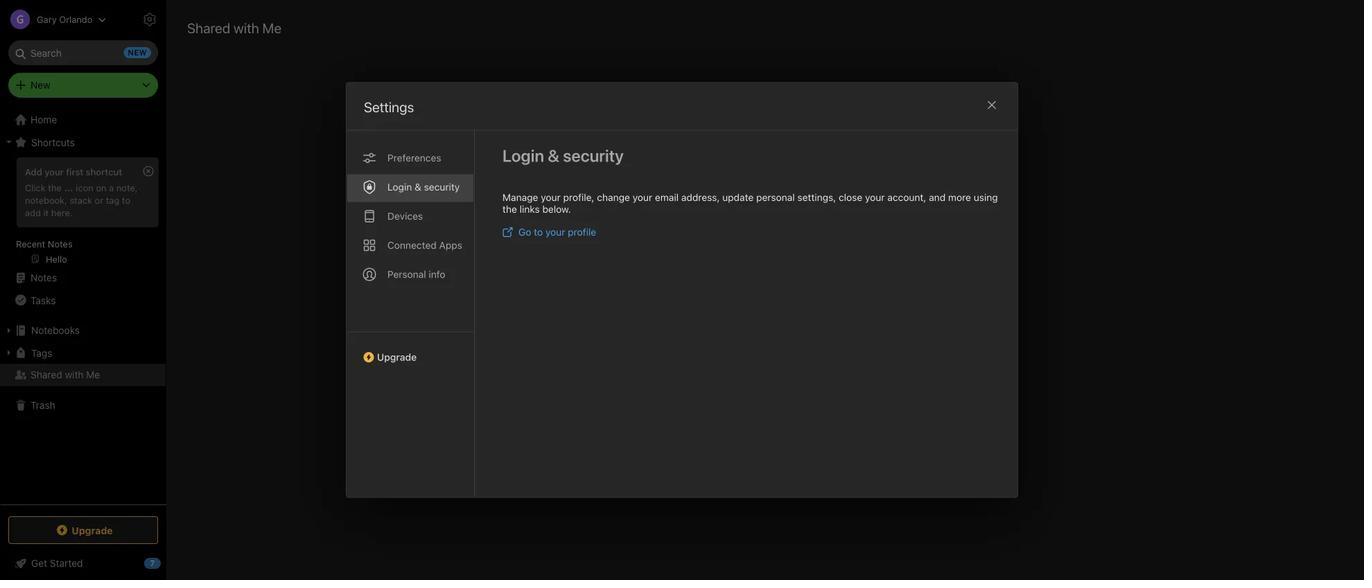Task type: locate. For each thing, give the bounding box(es) containing it.
tag
[[106, 195, 119, 205]]

...
[[64, 182, 73, 193]]

upgrade button inside tab list
[[347, 332, 474, 369]]

security up 'profile,'
[[563, 146, 624, 165]]

your inside group
[[45, 166, 64, 177]]

notebooks
[[31, 325, 80, 336]]

recent
[[16, 239, 45, 249]]

recent notes
[[16, 239, 73, 249]]

me
[[263, 19, 282, 36], [86, 369, 100, 381]]

0 horizontal spatial me
[[86, 369, 100, 381]]

apps
[[439, 240, 463, 251]]

1 horizontal spatial with
[[234, 19, 259, 36]]

notes inside group
[[48, 239, 73, 249]]

shared down tags
[[31, 369, 62, 381]]

1 vertical spatial shared
[[31, 369, 62, 381]]

your
[[45, 166, 64, 177], [541, 192, 561, 203], [633, 192, 653, 203], [866, 192, 885, 203], [546, 226, 566, 238]]

1 vertical spatial the
[[503, 204, 517, 215]]

1 vertical spatial upgrade
[[72, 525, 113, 536]]

None search field
[[18, 40, 148, 65]]

notes
[[48, 239, 73, 249], [31, 272, 57, 284]]

0 vertical spatial security
[[563, 146, 624, 165]]

1 horizontal spatial upgrade
[[377, 352, 417, 363]]

shortcuts
[[31, 136, 75, 148]]

tab list
[[347, 131, 475, 498]]

preferences
[[388, 152, 441, 164]]

login up devices
[[388, 181, 412, 193]]

1 horizontal spatial upgrade button
[[347, 332, 474, 369]]

note,
[[116, 182, 138, 193]]

notes up tasks
[[31, 272, 57, 284]]

on
[[96, 182, 106, 193]]

1 horizontal spatial me
[[263, 19, 282, 36]]

notes right recent
[[48, 239, 73, 249]]

tree
[[0, 109, 166, 504]]

shared inside tree
[[31, 369, 62, 381]]

1 vertical spatial upgrade button
[[8, 517, 158, 544]]

add
[[25, 207, 41, 218]]

login & security
[[503, 146, 624, 165], [388, 181, 460, 193]]

manage your profile, change your email address, update personal settings, close your account, and more using the links below.
[[503, 192, 998, 215]]

login & security down preferences
[[388, 181, 460, 193]]

and
[[929, 192, 946, 203]]

connected
[[388, 240, 437, 251]]

0 vertical spatial with
[[234, 19, 259, 36]]

1 vertical spatial security
[[424, 181, 460, 193]]

the down manage
[[503, 204, 517, 215]]

to
[[122, 195, 130, 205], [534, 226, 543, 238]]

1 horizontal spatial security
[[563, 146, 624, 165]]

go
[[519, 226, 532, 238]]

to down note,
[[122, 195, 130, 205]]

0 vertical spatial to
[[122, 195, 130, 205]]

0 horizontal spatial shared
[[31, 369, 62, 381]]

0 horizontal spatial shared with me
[[31, 369, 100, 381]]

1 horizontal spatial to
[[534, 226, 543, 238]]

shared with me link
[[0, 364, 166, 386]]

shared right settings icon
[[187, 19, 230, 36]]

go to your profile button
[[503, 226, 597, 238]]

1 horizontal spatial the
[[503, 204, 517, 215]]

1 horizontal spatial shared with me
[[187, 19, 282, 36]]

info
[[429, 269, 446, 280]]

change
[[597, 192, 630, 203]]

or
[[95, 195, 103, 205]]

Search text field
[[18, 40, 148, 65]]

the inside group
[[48, 182, 62, 193]]

shared
[[187, 19, 230, 36], [31, 369, 62, 381]]

personal
[[757, 192, 795, 203]]

the left ... on the left top of the page
[[48, 182, 62, 193]]

tasks button
[[0, 289, 166, 311]]

upgrade for leftmost upgrade popup button
[[72, 525, 113, 536]]

0 horizontal spatial the
[[48, 182, 62, 193]]

the
[[48, 182, 62, 193], [503, 204, 517, 215]]

group
[[0, 153, 166, 273]]

upgrade button
[[347, 332, 474, 369], [8, 517, 158, 544]]

0 horizontal spatial security
[[424, 181, 460, 193]]

1 horizontal spatial login & security
[[503, 146, 624, 165]]

trash
[[31, 400, 55, 411]]

0 horizontal spatial upgrade button
[[8, 517, 158, 544]]

security
[[563, 146, 624, 165], [424, 181, 460, 193]]

&
[[548, 146, 560, 165], [415, 181, 422, 193]]

1 vertical spatial to
[[534, 226, 543, 238]]

click the ...
[[25, 182, 73, 193]]

login
[[503, 146, 545, 165], [388, 181, 412, 193]]

1 vertical spatial login & security
[[388, 181, 460, 193]]

1 vertical spatial shared with me
[[31, 369, 100, 381]]

0 vertical spatial login
[[503, 146, 545, 165]]

security down preferences
[[424, 181, 460, 193]]

0 vertical spatial notes
[[48, 239, 73, 249]]

settings,
[[798, 192, 837, 203]]

0 vertical spatial shared
[[187, 19, 230, 36]]

shared with me inside tree
[[31, 369, 100, 381]]

shared with me
[[187, 19, 282, 36], [31, 369, 100, 381]]

1 vertical spatial login
[[388, 181, 412, 193]]

your down below.
[[546, 226, 566, 238]]

1 horizontal spatial login
[[503, 146, 545, 165]]

0 horizontal spatial login
[[388, 181, 412, 193]]

tags button
[[0, 342, 166, 364]]

0 horizontal spatial with
[[65, 369, 84, 381]]

0 vertical spatial the
[[48, 182, 62, 193]]

1 vertical spatial me
[[86, 369, 100, 381]]

your up click the ...
[[45, 166, 64, 177]]

your up below.
[[541, 192, 561, 203]]

login up manage
[[503, 146, 545, 165]]

1 horizontal spatial shared
[[187, 19, 230, 36]]

expand notebooks image
[[3, 325, 15, 336]]

notebooks link
[[0, 320, 166, 342]]

profile,
[[564, 192, 595, 203]]

0 horizontal spatial to
[[122, 195, 130, 205]]

the inside "manage your profile, change your email address, update personal settings, close your account, and more using the links below."
[[503, 204, 517, 215]]

icon on a note, notebook, stack or tag to add it here.
[[25, 182, 138, 218]]

to right go
[[534, 226, 543, 238]]

upgrade inside tab list
[[377, 352, 417, 363]]

& down preferences
[[415, 181, 422, 193]]

0 vertical spatial upgrade
[[377, 352, 417, 363]]

login inside tab list
[[388, 181, 412, 193]]

0 vertical spatial &
[[548, 146, 560, 165]]

0 vertical spatial login & security
[[503, 146, 624, 165]]

& up below.
[[548, 146, 560, 165]]

0 horizontal spatial login & security
[[388, 181, 460, 193]]

tab list containing preferences
[[347, 131, 475, 498]]

with
[[234, 19, 259, 36], [65, 369, 84, 381]]

1 vertical spatial &
[[415, 181, 422, 193]]

0 horizontal spatial &
[[415, 181, 422, 193]]

login & security up 'profile,'
[[503, 146, 624, 165]]

more
[[949, 192, 972, 203]]

close
[[839, 192, 863, 203]]

settings
[[364, 99, 414, 115]]

upgrade
[[377, 352, 417, 363], [72, 525, 113, 536]]

0 horizontal spatial upgrade
[[72, 525, 113, 536]]

security inside tab list
[[424, 181, 460, 193]]

0 vertical spatial upgrade button
[[347, 332, 474, 369]]



Task type: describe. For each thing, give the bounding box(es) containing it.
add
[[25, 166, 42, 177]]

expand tags image
[[3, 347, 15, 359]]

your right the close
[[866, 192, 885, 203]]

trash link
[[0, 395, 166, 417]]

shared with me element
[[166, 0, 1365, 580]]

update
[[723, 192, 754, 203]]

& inside tab list
[[415, 181, 422, 193]]

stack
[[70, 195, 92, 205]]

address,
[[682, 192, 720, 203]]

connected apps
[[388, 240, 463, 251]]

a
[[109, 182, 114, 193]]

new button
[[8, 73, 158, 98]]

add your first shortcut
[[25, 166, 122, 177]]

upgrade for upgrade popup button in tab list
[[377, 352, 417, 363]]

shortcut
[[86, 166, 122, 177]]

notes link
[[0, 267, 166, 289]]

1 vertical spatial with
[[65, 369, 84, 381]]

email
[[655, 192, 679, 203]]

personal
[[388, 269, 426, 280]]

1 horizontal spatial &
[[548, 146, 560, 165]]

below.
[[543, 204, 571, 215]]

go to your profile
[[519, 226, 597, 238]]

to inside icon on a note, notebook, stack or tag to add it here.
[[122, 195, 130, 205]]

settings image
[[141, 11, 158, 28]]

close image
[[984, 97, 1001, 113]]

manage
[[503, 192, 539, 203]]

home link
[[0, 109, 166, 131]]

0 vertical spatial shared with me
[[187, 19, 282, 36]]

0 vertical spatial me
[[263, 19, 282, 36]]

devices
[[388, 210, 423, 222]]

links
[[520, 204, 540, 215]]

group containing add your first shortcut
[[0, 153, 166, 273]]

icon
[[76, 182, 94, 193]]

tags
[[31, 347, 52, 359]]

shortcuts button
[[0, 131, 166, 153]]

profile
[[568, 226, 597, 238]]

notebook,
[[25, 195, 67, 205]]

personal info
[[388, 269, 446, 280]]

first
[[66, 166, 83, 177]]

tasks
[[31, 295, 56, 306]]

account,
[[888, 192, 927, 203]]

here.
[[51, 207, 73, 218]]

1 vertical spatial notes
[[31, 272, 57, 284]]

it
[[43, 207, 49, 218]]

tree containing home
[[0, 109, 166, 504]]

your left email
[[633, 192, 653, 203]]

click
[[25, 182, 46, 193]]

using
[[974, 192, 998, 203]]

new
[[31, 79, 50, 91]]

home
[[31, 114, 57, 126]]



Task type: vqa. For each thing, say whether or not it's contained in the screenshot.
And
yes



